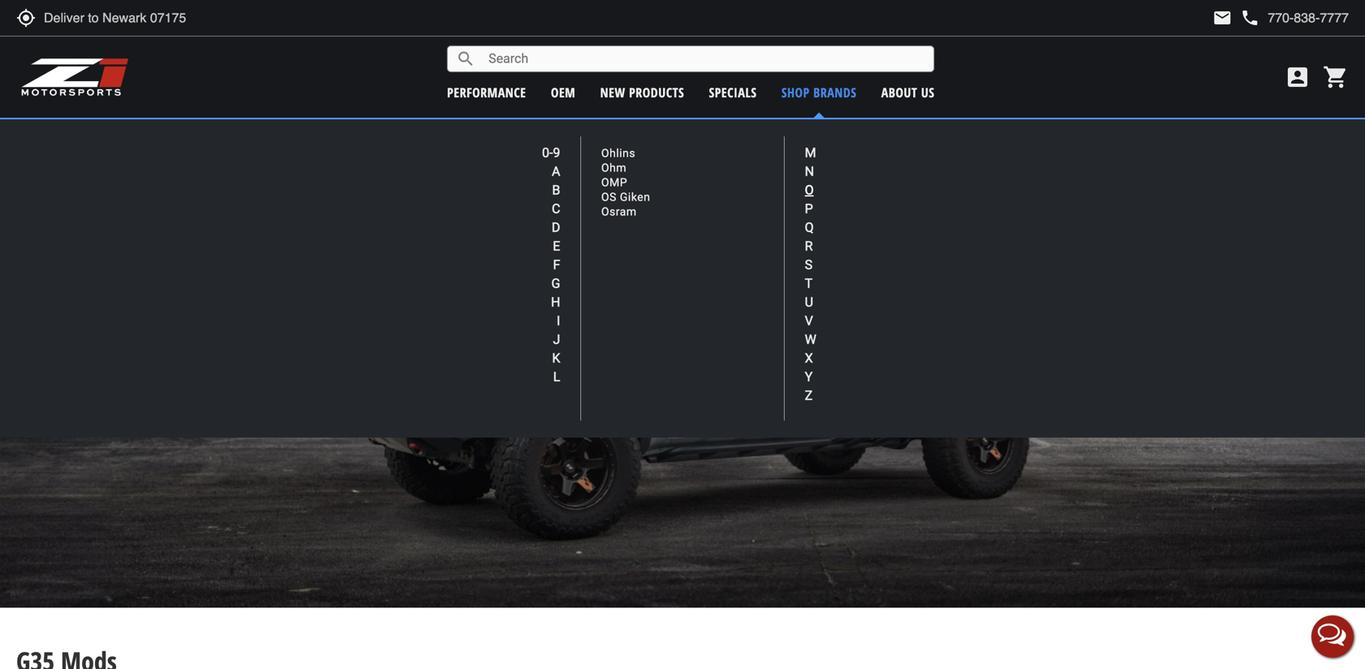 Task type: describe. For each thing, give the bounding box(es) containing it.
us
[[921, 84, 935, 101]]

ohm link
[[601, 161, 627, 175]]

y
[[805, 369, 813, 385]]

z1 motorsports logo image
[[20, 57, 130, 98]]

win this truck shop now to get automatically entered image
[[0, 140, 1366, 608]]

about us
[[882, 84, 935, 101]]

p
[[805, 201, 813, 217]]

about
[[882, 84, 918, 101]]

omp link
[[601, 176, 628, 189]]

t
[[805, 276, 813, 291]]

m
[[805, 145, 816, 161]]

my_location
[[16, 8, 36, 28]]

x
[[805, 351, 813, 366]]

omp
[[601, 176, 628, 189]]

i
[[557, 313, 560, 329]]

giken
[[620, 190, 651, 204]]

k
[[552, 351, 560, 366]]

mail link
[[1213, 8, 1233, 28]]

shopping_cart
[[1323, 64, 1349, 90]]

shop brands
[[782, 84, 857, 101]]

u
[[805, 295, 814, 310]]

oem
[[551, 84, 576, 101]]

n
[[805, 164, 814, 179]]

mail phone
[[1213, 8, 1260, 28]]

about us link
[[882, 84, 935, 101]]

specials
[[709, 84, 757, 101]]

m n o p q r s t u v w x y z
[[805, 145, 817, 404]]

shop brands link
[[782, 84, 857, 101]]

new products link
[[600, 84, 685, 101]]

a
[[552, 164, 560, 179]]

shopping_cart link
[[1319, 64, 1349, 90]]

oem link
[[551, 84, 576, 101]]

v
[[805, 313, 813, 329]]

0-9 a b c d e f g h i j k l
[[542, 145, 560, 385]]

b
[[552, 182, 560, 198]]

r
[[805, 239, 813, 254]]

9
[[553, 145, 560, 161]]

specials link
[[709, 84, 757, 101]]

c
[[552, 201, 560, 217]]

phone
[[1241, 8, 1260, 28]]

new products
[[600, 84, 685, 101]]

0-
[[542, 145, 553, 161]]



Task type: locate. For each thing, give the bounding box(es) containing it.
osram link
[[601, 205, 637, 218]]

e
[[553, 239, 560, 254]]

w
[[805, 332, 817, 347]]

'tis the season spread some cheer with our massive selection of z1 products image
[[0, 0, 1366, 113]]

account_box link
[[1281, 64, 1315, 90]]

Search search field
[[476, 46, 934, 71]]

mail
[[1213, 8, 1233, 28]]

ohm
[[601, 161, 627, 175]]

performance
[[447, 84, 526, 101]]

(change model)
[[750, 126, 824, 142]]

o
[[805, 182, 814, 198]]

brands
[[814, 84, 857, 101]]

ohlins ohm omp os giken osram
[[601, 147, 651, 218]]

search
[[456, 49, 476, 69]]

model)
[[791, 126, 824, 142]]

products
[[629, 84, 685, 101]]

d
[[552, 220, 560, 235]]

(change model) link
[[750, 126, 824, 142]]

l
[[553, 369, 560, 385]]

os giken link
[[601, 190, 651, 204]]

performance link
[[447, 84, 526, 101]]

account_box
[[1285, 64, 1311, 90]]

q
[[805, 220, 814, 235]]

j
[[553, 332, 560, 347]]

s
[[805, 257, 813, 273]]

osram
[[601, 205, 637, 218]]

g
[[552, 276, 560, 291]]

h
[[551, 295, 560, 310]]

phone link
[[1241, 8, 1349, 28]]

ohlins
[[601, 147, 636, 160]]

os
[[601, 190, 617, 204]]

ohlins link
[[601, 147, 636, 160]]

shop
[[782, 84, 810, 101]]

z
[[805, 388, 813, 404]]

(change
[[750, 126, 788, 142]]

new
[[600, 84, 626, 101]]

f
[[553, 257, 560, 273]]



Task type: vqa. For each thing, say whether or not it's contained in the screenshot.
Ohm link
yes



